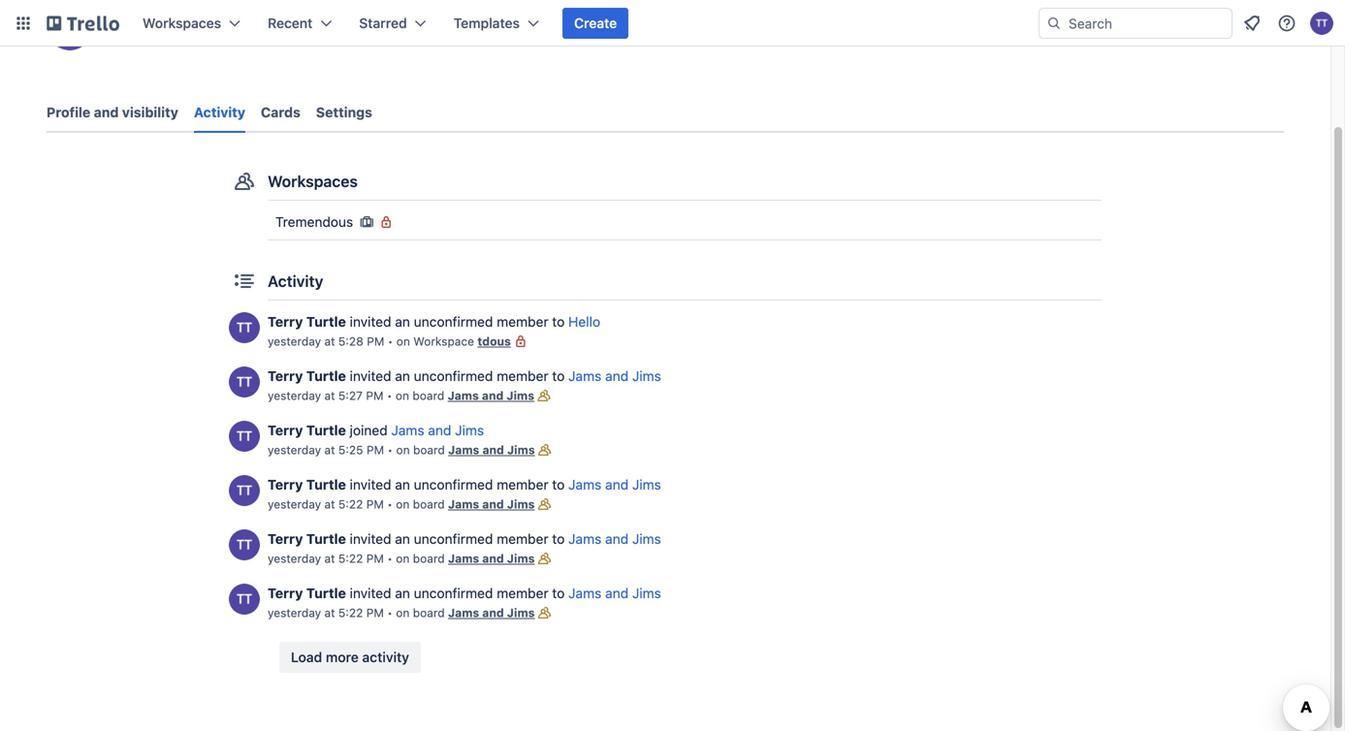 Task type: vqa. For each thing, say whether or not it's contained in the screenshot.
Bob Builder added Kickoff meeting to To do 3 minutes ago link
no



Task type: describe. For each thing, give the bounding box(es) containing it.
this workspace is private. it's not indexed or visible to those outside the workspace. image
[[511, 332, 530, 351]]

2 member from the top
[[497, 368, 548, 384]]

1 sm image from the left
[[357, 212, 376, 232]]

terry turtle (terryturtle) image for terry turtle invited an unconfirmed member to jams and jims
[[229, 529, 260, 561]]

3 invited from the top
[[350, 477, 391, 493]]

yesterday at 5:27 pm • on board jams and jims
[[268, 389, 534, 402]]

terry turtle (terryturtle) image for 2nd all members of the workspace can see and edit this board. image from the top of the page
[[229, 475, 260, 506]]

unconfirmed for member all members of the workspace can see and edit this board. icon
[[414, 585, 493, 601]]

to for member all members of the workspace can see and edit this board. icon
[[552, 585, 565, 601]]

profile
[[47, 104, 90, 120]]

yesterday at 5:28 pm • on workspace tdous
[[268, 335, 511, 348]]

create
[[574, 15, 617, 31]]

terry for terry turtle invited an unconfirmed member to jams and jims's terry turtle (terryturtle) image
[[268, 531, 303, 547]]

to for third all members of the workspace can see and edit this board. image from the top of the page
[[552, 531, 565, 547]]

5:28
[[338, 335, 364, 348]]

terry turtle (terryturtle) image for terry turtle joined jams and jims
[[229, 421, 260, 452]]

terry for terry turtle joined jams and jims's terry turtle (terryturtle) image
[[268, 422, 303, 438]]

0 notifications image
[[1240, 12, 1264, 35]]

terryturtle
[[119, 32, 175, 46]]

to for 2nd all members of the workspace can see and edit this board. image from the top of the page
[[552, 477, 565, 493]]

2 terry turtle invited an unconfirmed member to jams and jims from the top
[[268, 477, 661, 493]]

3 5:22 from the top
[[338, 606, 363, 620]]

cards link
[[261, 95, 300, 130]]

5 member from the top
[[497, 585, 548, 601]]

open information menu image
[[1277, 14, 1297, 33]]

joined
[[350, 422, 388, 438]]

load more activity
[[291, 649, 409, 665]]

2 invited from the top
[[350, 368, 391, 384]]

unconfirmed for the this workspace is private. it's not indexed or visible to those outside the workspace. icon
[[414, 314, 493, 330]]

tremendous link
[[268, 207, 1102, 238]]

turtle for terry turtle (terryturtle) icon for member all members of the workspace can see and edit this board. icon
[[306, 585, 346, 601]]

1 horizontal spatial activity
[[268, 272, 323, 290]]

all members of the workspace can see and edit this board. image for member
[[535, 603, 554, 623]]

to for the this workspace is private. it's not indexed or visible to those outside the workspace. icon
[[552, 314, 565, 330]]

activity link
[[194, 95, 245, 133]]

unconfirmed for third all members of the workspace can see and edit this board. image from the top of the page
[[414, 531, 493, 547]]

1 an from the top
[[395, 314, 410, 330]]

back to home image
[[47, 8, 119, 39]]

turtle for terry turtle (terryturtle) icon corresponding to first all members of the workspace can see and edit this board. image from the top of the page
[[306, 368, 346, 384]]

starred button
[[347, 8, 438, 39]]

1 all members of the workspace can see and edit this board. image from the top
[[534, 386, 554, 405]]

2 sm image from the left
[[376, 212, 396, 232]]

workspaces inside the workspaces popup button
[[143, 15, 221, 31]]

1 at from the top
[[324, 335, 335, 348]]

1 invited from the top
[[350, 314, 391, 330]]

2 at from the top
[[324, 389, 335, 402]]

terry turtle (terryturtle) image for first all members of the workspace can see and edit this board. image from the top of the page
[[229, 367, 260, 398]]

terry turtle (terryturtle) image for member all members of the workspace can see and edit this board. icon
[[229, 584, 260, 615]]

0 horizontal spatial activity
[[194, 104, 245, 120]]

terry turtle (terryturtle) image inside primary element
[[1310, 12, 1333, 35]]

tremendous
[[275, 214, 353, 230]]

3 member from the top
[[497, 477, 548, 493]]

@ terryturtle
[[109, 32, 175, 46]]

terry turtle (terryturtle) image for terry turtle invited an unconfirmed member to hello
[[229, 312, 260, 343]]

• for terry turtle joined jams and jims's terry turtle (terryturtle) image
[[387, 443, 393, 457]]

to for first all members of the workspace can see and edit this board. image from the top of the page
[[552, 368, 565, 384]]

load
[[291, 649, 322, 665]]

terry for terry turtle (terryturtle) icon for member all members of the workspace can see and edit this board. icon
[[268, 585, 303, 601]]

4 invited from the top
[[350, 531, 391, 547]]

terry for terry turtle (terryturtle) icon corresponding to first all members of the workspace can see and edit this board. image from the top of the page
[[268, 368, 303, 384]]

4 at from the top
[[324, 497, 335, 511]]



Task type: locate. For each thing, give the bounding box(es) containing it.
workspaces up terryturtle
[[143, 15, 221, 31]]

Search field
[[1062, 9, 1232, 38]]

2 yesterday at 5:22 pm • on board jams and jims from the top
[[268, 552, 535, 565]]

5 invited from the top
[[350, 585, 391, 601]]

hello
[[568, 314, 600, 330]]

jams
[[568, 368, 602, 384], [448, 389, 479, 402], [391, 422, 424, 438], [448, 443, 479, 457], [568, 477, 602, 493], [448, 497, 479, 511], [568, 531, 602, 547], [448, 552, 479, 565], [568, 585, 602, 601], [448, 606, 479, 620]]

5 turtle from the top
[[306, 531, 346, 547]]

jams and jims link
[[568, 368, 661, 384], [448, 389, 534, 402], [391, 422, 484, 438], [448, 443, 535, 457], [568, 477, 661, 493], [448, 497, 535, 511], [568, 531, 661, 547], [448, 552, 535, 565], [568, 585, 661, 601], [448, 606, 535, 620]]

templates button
[[442, 8, 551, 39]]

1 unconfirmed from the top
[[414, 314, 493, 330]]

turtle for terry turtle (terryturtle) icon related to 2nd all members of the workspace can see and edit this board. image from the top of the page
[[306, 477, 346, 493]]

1 terry from the top
[[268, 314, 303, 330]]

terry for terry turtle invited an unconfirmed member to hello terry turtle (terryturtle) image
[[268, 314, 303, 330]]

1 member from the top
[[497, 314, 548, 330]]

0 vertical spatial all members of the workspace can see and edit this board. image
[[534, 386, 554, 405]]

1 vertical spatial yesterday at 5:22 pm • on board jams and jims
[[268, 552, 535, 565]]

5 an from the top
[[395, 585, 410, 601]]

4 turtle from the top
[[306, 477, 346, 493]]

activity down tremendous
[[268, 272, 323, 290]]

terry turtle invited an unconfirmed member to hello
[[268, 314, 600, 330]]

3 unconfirmed from the top
[[414, 477, 493, 493]]

1 vertical spatial 5:22
[[338, 552, 363, 565]]

4 to from the top
[[552, 531, 565, 547]]

4 member from the top
[[497, 531, 548, 547]]

• for terry turtle invited an unconfirmed member to jams and jims's terry turtle (terryturtle) image
[[387, 552, 393, 565]]

unconfirmed for first all members of the workspace can see and edit this board. image from the top of the page
[[414, 368, 493, 384]]

all members of the workspace can see and edit this board. image
[[534, 386, 554, 405], [535, 495, 554, 514], [535, 549, 554, 568]]

@
[[109, 32, 119, 46]]

5:22
[[338, 497, 363, 511], [338, 552, 363, 565], [338, 606, 363, 620]]

3 an from the top
[[395, 477, 410, 493]]

2 an from the top
[[395, 368, 410, 384]]

more
[[326, 649, 359, 665]]

6 yesterday from the top
[[268, 606, 321, 620]]

to
[[552, 314, 565, 330], [552, 368, 565, 384], [552, 477, 565, 493], [552, 531, 565, 547], [552, 585, 565, 601]]

create button
[[562, 8, 629, 39]]

1 all members of the workspace can see and edit this board. image from the top
[[535, 440, 554, 460]]

activity left cards
[[194, 104, 245, 120]]

tdous
[[477, 335, 511, 348]]

• for terry turtle (terryturtle) icon for member all members of the workspace can see and edit this board. icon
[[387, 606, 393, 620]]

member
[[497, 314, 548, 330], [497, 368, 548, 384], [497, 477, 548, 493], [497, 531, 548, 547], [497, 585, 548, 601]]

6 turtle from the top
[[306, 585, 346, 601]]

all members of the workspace can see and edit this board. image
[[535, 440, 554, 460], [535, 603, 554, 623]]

5 yesterday from the top
[[268, 552, 321, 565]]

1 vertical spatial all members of the workspace can see and edit this board. image
[[535, 603, 554, 623]]

turtle for terry turtle invited an unconfirmed member to jams and jims's terry turtle (terryturtle) image
[[306, 531, 346, 547]]

1 to from the top
[[552, 314, 565, 330]]

unconfirmed
[[414, 314, 493, 330], [414, 368, 493, 384], [414, 477, 493, 493], [414, 531, 493, 547], [414, 585, 493, 601]]

3 all members of the workspace can see and edit this board. image from the top
[[535, 549, 554, 568]]

2 yesterday from the top
[[268, 389, 321, 402]]

unconfirmed for 2nd all members of the workspace can see and edit this board. image from the top of the page
[[414, 477, 493, 493]]

and
[[94, 104, 119, 120], [605, 368, 629, 384], [482, 389, 504, 402], [428, 422, 451, 438], [482, 443, 504, 457], [605, 477, 629, 493], [482, 497, 504, 511], [605, 531, 629, 547], [482, 552, 504, 565], [605, 585, 629, 601], [482, 606, 504, 620]]

yesterday at 5:22 pm • on board jams and jims
[[268, 497, 535, 511], [268, 552, 535, 565], [268, 606, 535, 620]]

4 yesterday from the top
[[268, 497, 321, 511]]

0 vertical spatial activity
[[194, 104, 245, 120]]

3 yesterday at 5:22 pm • on board jams and jims from the top
[[268, 606, 535, 620]]

•
[[388, 335, 393, 348], [387, 389, 392, 402], [387, 443, 393, 457], [387, 497, 393, 511], [387, 552, 393, 565], [387, 606, 393, 620]]

5:25
[[338, 443, 363, 457]]

2 board from the top
[[413, 443, 445, 457]]

recent button
[[256, 8, 344, 39]]

terry for terry turtle (terryturtle) icon related to 2nd all members of the workspace can see and edit this board. image from the top of the page
[[268, 477, 303, 493]]

2 to from the top
[[552, 368, 565, 384]]

5:27
[[338, 389, 363, 402]]

profile and visibility
[[47, 104, 178, 120]]

settings link
[[316, 95, 372, 130]]

at
[[324, 335, 335, 348], [324, 389, 335, 402], [324, 443, 335, 457], [324, 497, 335, 511], [324, 552, 335, 565], [324, 606, 335, 620]]

yesterday at 5:25 pm • on board jams and jims
[[268, 443, 535, 457]]

6 terry from the top
[[268, 585, 303, 601]]

2 terry from the top
[[268, 368, 303, 384]]

terry turtle (terryturtle) image
[[1310, 12, 1333, 35], [229, 367, 260, 398], [229, 475, 260, 506], [229, 584, 260, 615]]

0 vertical spatial workspaces
[[143, 15, 221, 31]]

2 all members of the workspace can see and edit this board. image from the top
[[535, 495, 554, 514]]

search image
[[1046, 16, 1062, 31]]

1 turtle from the top
[[306, 314, 346, 330]]

1 vertical spatial workspaces
[[268, 172, 358, 191]]

templates
[[454, 15, 520, 31]]

3 turtle from the top
[[306, 422, 346, 438]]

5 to from the top
[[552, 585, 565, 601]]

an
[[395, 314, 410, 330], [395, 368, 410, 384], [395, 477, 410, 493], [395, 531, 410, 547], [395, 585, 410, 601]]

1 yesterday from the top
[[268, 335, 321, 348]]

• for terry turtle (terryturtle) icon corresponding to first all members of the workspace can see and edit this board. image from the top of the page
[[387, 389, 392, 402]]

2 vertical spatial all members of the workspace can see and edit this board. image
[[535, 549, 554, 568]]

sm image
[[357, 212, 376, 232], [376, 212, 396, 232]]

0 horizontal spatial workspaces
[[143, 15, 221, 31]]

0 vertical spatial 5:22
[[338, 497, 363, 511]]

6 at from the top
[[324, 606, 335, 620]]

board
[[412, 389, 444, 402], [413, 443, 445, 457], [413, 497, 445, 511], [413, 552, 445, 565], [413, 606, 445, 620]]

0 vertical spatial yesterday at 5:22 pm • on board jams and jims
[[268, 497, 535, 511]]

tdous link
[[477, 335, 511, 348]]

workspace
[[413, 335, 474, 348]]

0 vertical spatial all members of the workspace can see and edit this board. image
[[535, 440, 554, 460]]

3 yesterday from the top
[[268, 443, 321, 457]]

2 unconfirmed from the top
[[414, 368, 493, 384]]

2 all members of the workspace can see and edit this board. image from the top
[[535, 603, 554, 623]]

2 vertical spatial 5:22
[[338, 606, 363, 620]]

2 vertical spatial yesterday at 5:22 pm • on board jams and jims
[[268, 606, 535, 620]]

4 unconfirmed from the top
[[414, 531, 493, 547]]

turtle
[[306, 314, 346, 330], [306, 368, 346, 384], [306, 422, 346, 438], [306, 477, 346, 493], [306, 531, 346, 547], [306, 585, 346, 601]]

1 board from the top
[[412, 389, 444, 402]]

5 at from the top
[[324, 552, 335, 565]]

3 at from the top
[[324, 443, 335, 457]]

invited
[[350, 314, 391, 330], [350, 368, 391, 384], [350, 477, 391, 493], [350, 531, 391, 547], [350, 585, 391, 601]]

1 vertical spatial all members of the workspace can see and edit this board. image
[[535, 495, 554, 514]]

yesterday
[[268, 335, 321, 348], [268, 389, 321, 402], [268, 443, 321, 457], [268, 497, 321, 511], [268, 552, 321, 565], [268, 606, 321, 620]]

load more activity link
[[279, 642, 421, 673]]

2 turtle from the top
[[306, 368, 346, 384]]

2 5:22 from the top
[[338, 552, 363, 565]]

3 terry from the top
[[268, 422, 303, 438]]

3 to from the top
[[552, 477, 565, 493]]

1 yesterday at 5:22 pm • on board jams and jims from the top
[[268, 497, 535, 511]]

activity
[[194, 104, 245, 120], [268, 272, 323, 290]]

profile and visibility link
[[47, 95, 178, 130]]

on
[[396, 335, 410, 348], [396, 389, 409, 402], [396, 443, 410, 457], [396, 497, 410, 511], [396, 552, 410, 565], [396, 606, 410, 620]]

terry turtle (terryturtle) image
[[47, 4, 93, 50], [229, 312, 260, 343], [229, 421, 260, 452], [229, 529, 260, 561]]

turtle for terry turtle joined jams and jims's terry turtle (terryturtle) image
[[306, 422, 346, 438]]

1 5:22 from the top
[[338, 497, 363, 511]]

3 board from the top
[[413, 497, 445, 511]]

pm
[[367, 335, 384, 348], [366, 389, 384, 402], [367, 443, 384, 457], [366, 497, 384, 511], [366, 552, 384, 565], [366, 606, 384, 620]]

settings
[[316, 104, 372, 120]]

activity
[[362, 649, 409, 665]]

primary element
[[0, 0, 1345, 47]]

4 board from the top
[[413, 552, 445, 565]]

3 terry turtle invited an unconfirmed member to jams and jims from the top
[[268, 531, 661, 547]]

workspaces button
[[131, 8, 252, 39]]

1 horizontal spatial workspaces
[[268, 172, 358, 191]]

terry turtle joined jams and jims
[[268, 422, 484, 438]]

workspaces up tremendous
[[268, 172, 358, 191]]

turtle for terry turtle invited an unconfirmed member to hello terry turtle (terryturtle) image
[[306, 314, 346, 330]]

4 terry from the top
[[268, 477, 303, 493]]

jims
[[632, 368, 661, 384], [507, 389, 534, 402], [455, 422, 484, 438], [507, 443, 535, 457], [632, 477, 661, 493], [507, 497, 535, 511], [632, 531, 661, 547], [507, 552, 535, 565], [632, 585, 661, 601], [507, 606, 535, 620]]

1 terry turtle invited an unconfirmed member to jams and jims from the top
[[268, 368, 661, 384]]

hello link
[[568, 314, 600, 330]]

starred
[[359, 15, 407, 31]]

1 vertical spatial activity
[[268, 272, 323, 290]]

cards
[[261, 104, 300, 120]]

workspaces
[[143, 15, 221, 31], [268, 172, 358, 191]]

terry
[[268, 314, 303, 330], [268, 368, 303, 384], [268, 422, 303, 438], [268, 477, 303, 493], [268, 531, 303, 547], [268, 585, 303, 601]]

• for terry turtle (terryturtle) icon related to 2nd all members of the workspace can see and edit this board. image from the top of the page
[[387, 497, 393, 511]]

4 an from the top
[[395, 531, 410, 547]]

recent
[[268, 15, 313, 31]]

• for terry turtle invited an unconfirmed member to hello terry turtle (terryturtle) image
[[388, 335, 393, 348]]

4 terry turtle invited an unconfirmed member to jams and jims from the top
[[268, 585, 661, 601]]

5 board from the top
[[413, 606, 445, 620]]

5 unconfirmed from the top
[[414, 585, 493, 601]]

terry turtle invited an unconfirmed member to jams and jims
[[268, 368, 661, 384], [268, 477, 661, 493], [268, 531, 661, 547], [268, 585, 661, 601]]

visibility
[[122, 104, 178, 120]]

all members of the workspace can see and edit this board. image for jims
[[535, 440, 554, 460]]

5 terry from the top
[[268, 531, 303, 547]]



